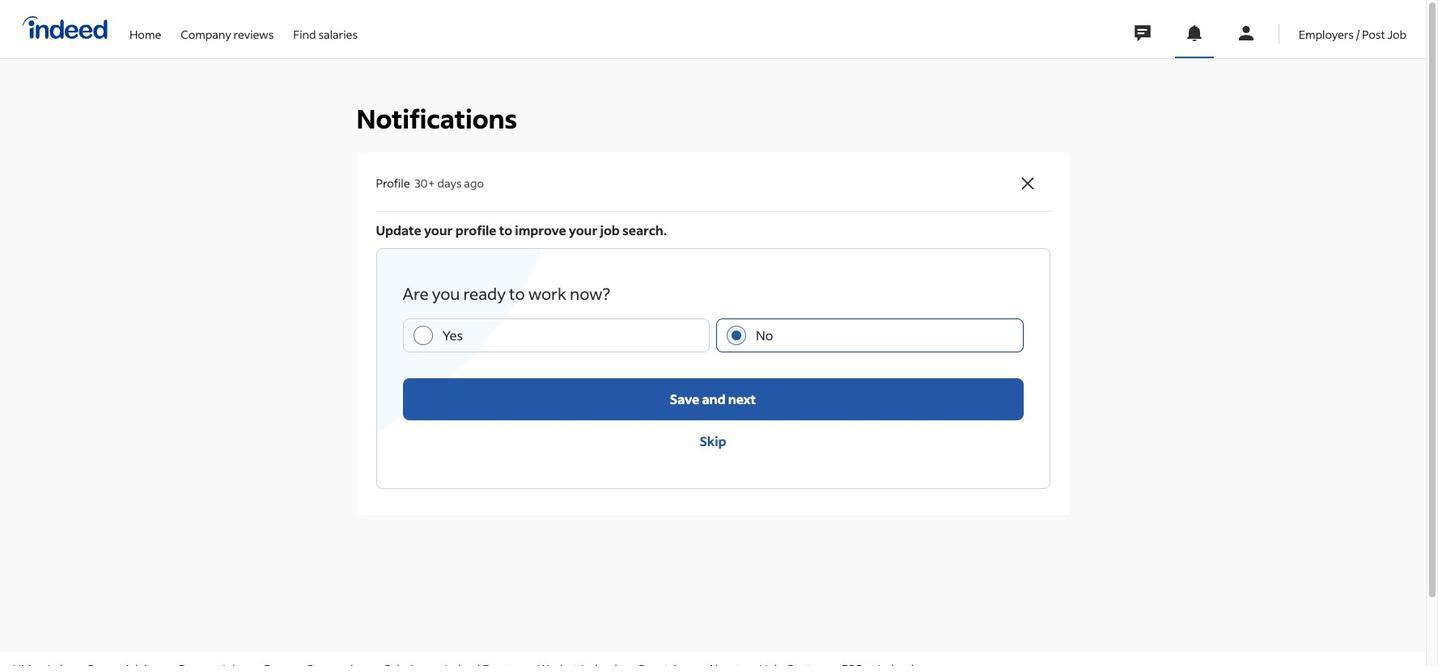 Task type: locate. For each thing, give the bounding box(es) containing it.
profile 30+ days ago
[[376, 176, 484, 191]]

0 horizontal spatial your
[[424, 222, 453, 239]]

to right profile
[[499, 222, 512, 239]]

1 vertical spatial to
[[509, 283, 525, 304]]

notifications unread count 0 image
[[1185, 23, 1204, 43]]

save and next button
[[403, 379, 1023, 421]]

employers
[[1299, 26, 1354, 42]]

1 your from the left
[[424, 222, 453, 239]]

1 horizontal spatial your
[[569, 222, 598, 239]]

2 your from the left
[[569, 222, 598, 239]]

are you ready to work now? option group
[[403, 319, 1023, 353]]

30+
[[415, 176, 435, 191]]

save and next
[[670, 391, 756, 408]]

are
[[403, 283, 429, 304]]

to left work
[[509, 283, 525, 304]]

to
[[499, 222, 512, 239], [509, 283, 525, 304]]

home link
[[129, 0, 161, 55]]

employers / post job link
[[1299, 0, 1407, 55]]

profile
[[455, 222, 496, 239]]

/
[[1356, 26, 1360, 42]]

are you ready to work now?
[[403, 283, 610, 304]]

next
[[728, 391, 756, 408]]

your
[[424, 222, 453, 239], [569, 222, 598, 239]]

ago
[[464, 176, 484, 191]]

your left profile
[[424, 222, 453, 239]]

your left job in the left of the page
[[569, 222, 598, 239]]

search.
[[622, 222, 667, 239]]

No radio
[[727, 326, 746, 345]]

work
[[528, 283, 567, 304]]

find
[[293, 26, 316, 42]]

to for improve
[[499, 222, 512, 239]]

reviews
[[234, 26, 274, 42]]

0 vertical spatial to
[[499, 222, 512, 239]]



Task type: vqa. For each thing, say whether or not it's contained in the screenshot.
help center inside the Notifications main content
no



Task type: describe. For each thing, give the bounding box(es) containing it.
find salaries link
[[293, 0, 358, 55]]

ready
[[463, 283, 506, 304]]

notifications main content
[[0, 0, 1426, 653]]

notifications
[[357, 102, 517, 136]]

job
[[1388, 26, 1407, 42]]

you
[[432, 283, 460, 304]]

salaries
[[318, 26, 358, 42]]

dismiss profile from 30+ days ago notification image
[[1018, 174, 1037, 193]]

days
[[437, 176, 462, 191]]

to for work
[[509, 283, 525, 304]]

skip
[[700, 433, 726, 450]]

messages unread count 0 image
[[1132, 17, 1153, 49]]

company reviews
[[181, 26, 274, 42]]

Yes radio
[[413, 326, 433, 345]]

improve
[[515, 222, 566, 239]]

company reviews link
[[181, 0, 274, 55]]

post
[[1362, 26, 1385, 42]]

update your profile to improve your job search.
[[376, 222, 667, 239]]

update
[[376, 222, 421, 239]]

now?
[[570, 283, 610, 304]]

home
[[129, 26, 161, 42]]

job
[[600, 222, 620, 239]]

save
[[670, 391, 699, 408]]

employers / post job
[[1299, 26, 1407, 42]]

skip link
[[403, 421, 1023, 463]]

and
[[702, 391, 726, 408]]

no
[[756, 327, 773, 344]]

company
[[181, 26, 231, 42]]

yes
[[442, 327, 463, 344]]

account image
[[1236, 23, 1256, 43]]

profile
[[376, 176, 410, 191]]

find salaries
[[293, 26, 358, 42]]



